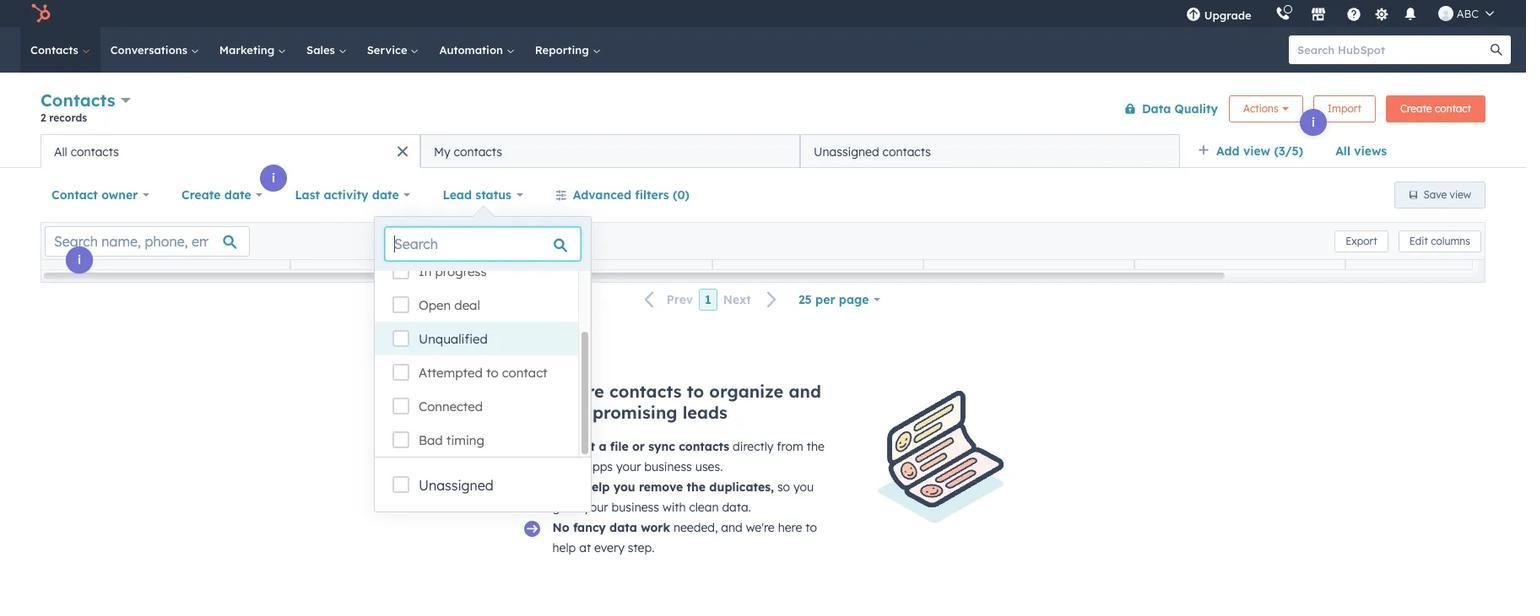 Task type: locate. For each thing, give the bounding box(es) containing it.
1 vertical spatial your
[[584, 500, 608, 515]]

contact down search hubspot search field
[[1435, 102, 1472, 114]]

0 vertical spatial contacts
[[30, 43, 82, 57]]

help down no
[[553, 540, 576, 556]]

all for all contacts
[[54, 144, 67, 159]]

last
[[295, 187, 320, 203]]

add left more
[[522, 381, 556, 402]]

edit
[[1410, 234, 1428, 247]]

all contacts
[[54, 144, 119, 159]]

add for add view (3/5)
[[1217, 144, 1240, 159]]

date down all contacts button
[[224, 187, 251, 203]]

0 horizontal spatial unassigned
[[419, 477, 494, 494]]

lead status button
[[432, 178, 534, 212]]

page
[[839, 292, 869, 307]]

no
[[553, 520, 570, 535]]

you left remove
[[614, 480, 636, 495]]

1 horizontal spatial unassigned
[[814, 144, 880, 159]]

create down search hubspot search field
[[1401, 102, 1432, 114]]

to inside needed, and we're here to help at every step.
[[806, 520, 817, 535]]

unassigned inside button
[[814, 144, 880, 159]]

0 horizontal spatial add
[[522, 381, 556, 402]]

marketplaces button
[[1301, 0, 1336, 27]]

and down data.
[[721, 520, 743, 535]]

contacts up records
[[41, 89, 115, 111]]

0 vertical spatial create
[[1401, 102, 1432, 114]]

unassigned for unassigned contacts
[[814, 144, 880, 159]]

automation link
[[429, 27, 525, 73]]

timing
[[447, 432, 485, 448]]

settings image
[[1375, 7, 1390, 22]]

0 horizontal spatial import
[[553, 439, 595, 454]]

you right so
[[794, 480, 814, 495]]

search button
[[1483, 35, 1511, 64]]

menu item
[[1264, 0, 1267, 27]]

0 horizontal spatial i
[[78, 252, 81, 268]]

i for i button to the middle
[[272, 171, 275, 186]]

to left organize
[[687, 381, 704, 402]]

create inside popup button
[[182, 187, 221, 203]]

add more contacts to organize and identify promising leads
[[522, 381, 821, 423]]

i for leftmost i button
[[78, 252, 81, 268]]

0 vertical spatial i button
[[1300, 109, 1327, 136]]

data.
[[722, 500, 751, 515]]

to
[[486, 365, 499, 381], [687, 381, 704, 402], [806, 520, 817, 535]]

so
[[778, 480, 790, 495]]

add for add more contacts to organize and identify promising leads
[[522, 381, 556, 402]]

0 horizontal spatial contact
[[502, 365, 548, 381]]

25
[[799, 292, 812, 307]]

2 horizontal spatial i
[[1312, 115, 1316, 130]]

here
[[778, 520, 802, 535]]

next
[[723, 292, 751, 307]]

view left (3/5)
[[1244, 144, 1271, 159]]

0 horizontal spatial create
[[182, 187, 221, 203]]

1 horizontal spatial import
[[1328, 102, 1362, 114]]

in progress
[[419, 263, 487, 279]]

0 horizontal spatial and
[[721, 520, 743, 535]]

create for create contact
[[1401, 102, 1432, 114]]

1 horizontal spatial the
[[807, 439, 825, 454]]

notifications image
[[1403, 8, 1418, 23]]

0 vertical spatial unassigned
[[814, 144, 880, 159]]

1 horizontal spatial i button
[[260, 165, 287, 192]]

1 vertical spatial the
[[687, 480, 706, 495]]

2 vertical spatial i button
[[66, 247, 93, 274]]

menu
[[1174, 0, 1506, 27]]

help down apps
[[585, 480, 610, 495]]

create inside button
[[1401, 102, 1432, 114]]

0 horizontal spatial the
[[687, 480, 706, 495]]

list box
[[375, 254, 591, 457]]

2 horizontal spatial i button
[[1300, 109, 1327, 136]]

the up clean
[[687, 480, 706, 495]]

import button
[[1314, 95, 1376, 122]]

0 vertical spatial and
[[789, 381, 821, 402]]

bad timing
[[419, 432, 485, 448]]

0 vertical spatial your
[[616, 459, 641, 475]]

abc button
[[1428, 0, 1505, 27]]

i down contact
[[78, 252, 81, 268]]

help inside needed, and we're here to help at every step.
[[553, 540, 576, 556]]

0 vertical spatial business
[[644, 459, 692, 475]]

0 horizontal spatial your
[[584, 500, 608, 515]]

calling icon image
[[1276, 7, 1291, 22]]

1 horizontal spatial i
[[272, 171, 275, 186]]

owner
[[101, 187, 138, 203]]

1 vertical spatial i
[[272, 171, 275, 186]]

menu containing abc
[[1174, 0, 1506, 27]]

the right from on the right of page
[[807, 439, 825, 454]]

contacts inside popup button
[[41, 89, 115, 111]]

list box containing in progress
[[375, 254, 591, 457]]

1 vertical spatial help
[[553, 540, 576, 556]]

add down quality
[[1217, 144, 1240, 159]]

date right "activity"
[[372, 187, 399, 203]]

attempted
[[419, 365, 483, 381]]

per
[[816, 292, 835, 307]]

contact up identify
[[502, 365, 548, 381]]

and
[[789, 381, 821, 402], [721, 520, 743, 535]]

0 horizontal spatial you
[[614, 480, 636, 495]]

abc
[[1457, 7, 1479, 20]]

marketplaces image
[[1311, 8, 1326, 23]]

i down all contacts button
[[272, 171, 275, 186]]

1 horizontal spatial contact
[[1435, 102, 1472, 114]]

contacts
[[30, 43, 82, 57], [41, 89, 115, 111]]

1 horizontal spatial to
[[687, 381, 704, 402]]

and up from on the right of page
[[789, 381, 821, 402]]

data
[[1142, 101, 1171, 116]]

1 vertical spatial contacts
[[41, 89, 115, 111]]

contacts for all contacts
[[71, 144, 119, 159]]

add
[[1217, 144, 1240, 159], [522, 381, 556, 402]]

1 horizontal spatial all
[[1336, 144, 1351, 159]]

0 horizontal spatial help
[[553, 540, 576, 556]]

2 all from the left
[[54, 144, 67, 159]]

data
[[610, 520, 637, 535]]

i right actions popup button
[[1312, 115, 1316, 130]]

view
[[1244, 144, 1271, 159], [1450, 188, 1472, 201]]

0 horizontal spatial date
[[224, 187, 251, 203]]

all down 2 records
[[54, 144, 67, 159]]

2 horizontal spatial to
[[806, 520, 817, 535]]

no fancy data work
[[553, 520, 670, 535]]

business inside so you grow your business with clean data.
[[612, 500, 659, 515]]

import inside button
[[1328, 102, 1362, 114]]

1 horizontal spatial you
[[794, 480, 814, 495]]

i button up (3/5)
[[1300, 109, 1327, 136]]

2 you from the left
[[794, 480, 814, 495]]

at
[[579, 540, 591, 556]]

1 vertical spatial unassigned
[[419, 477, 494, 494]]

0 vertical spatial add
[[1217, 144, 1240, 159]]

create
[[1401, 102, 1432, 114], [182, 187, 221, 203]]

contacts for my contacts
[[454, 144, 502, 159]]

unassigned contacts
[[814, 144, 931, 159]]

export button
[[1335, 230, 1389, 252]]

1 date from the left
[[224, 187, 251, 203]]

my contacts
[[434, 144, 502, 159]]

1 vertical spatial and
[[721, 520, 743, 535]]

business up data
[[612, 500, 659, 515]]

view right save
[[1450, 188, 1472, 201]]

contacts
[[71, 144, 119, 159], [454, 144, 502, 159], [883, 144, 931, 159], [610, 381, 682, 402], [679, 439, 730, 454]]

0 vertical spatial contact
[[1435, 102, 1472, 114]]

0 vertical spatial help
[[585, 480, 610, 495]]

0 vertical spatial import
[[1328, 102, 1362, 114]]

connected
[[419, 399, 483, 415]]

help image
[[1346, 8, 1362, 23]]

0 horizontal spatial i button
[[66, 247, 93, 274]]

contacts down hubspot link
[[30, 43, 82, 57]]

unassigned for unassigned
[[419, 477, 494, 494]]

1 horizontal spatial date
[[372, 187, 399, 203]]

file
[[610, 439, 629, 454]]

1 vertical spatial import
[[553, 439, 595, 454]]

to right attempted
[[486, 365, 499, 381]]

unassigned
[[814, 144, 880, 159], [419, 477, 494, 494]]

Search search field
[[385, 227, 581, 261]]

add inside add more contacts to organize and identify promising leads
[[522, 381, 556, 402]]

create down all contacts button
[[182, 187, 221, 203]]

0 horizontal spatial view
[[1244, 144, 1271, 159]]

help
[[585, 480, 610, 495], [553, 540, 576, 556]]

promising
[[593, 402, 678, 423]]

all left views
[[1336, 144, 1351, 159]]

create contact
[[1401, 102, 1472, 114]]

2 records
[[41, 111, 87, 124]]

0 horizontal spatial all
[[54, 144, 67, 159]]

1 horizontal spatial and
[[789, 381, 821, 402]]

upgrade image
[[1186, 8, 1201, 23]]

save
[[1424, 188, 1447, 201]]

2 vertical spatial i
[[78, 252, 81, 268]]

brad klo image
[[1439, 6, 1454, 21]]

business
[[644, 459, 692, 475], [612, 500, 659, 515]]

1 horizontal spatial your
[[616, 459, 641, 475]]

1 vertical spatial create
[[182, 187, 221, 203]]

your inside directly from the other apps your business uses.
[[616, 459, 641, 475]]

save view
[[1424, 188, 1472, 201]]

1 horizontal spatial view
[[1450, 188, 1472, 201]]

1 all from the left
[[1336, 144, 1351, 159]]

business inside directly from the other apps your business uses.
[[644, 459, 692, 475]]

0 vertical spatial the
[[807, 439, 825, 454]]

all inside button
[[54, 144, 67, 159]]

column header
[[924, 260, 1136, 297]]

0 vertical spatial view
[[1244, 144, 1271, 159]]

uses.
[[695, 459, 723, 475]]

i button down contact
[[66, 247, 93, 274]]

unassigned contacts button
[[800, 134, 1180, 168]]

and inside needed, and we're here to help at every step.
[[721, 520, 743, 535]]

to right here
[[806, 520, 817, 535]]

prev
[[667, 292, 693, 307]]

1 vertical spatial add
[[522, 381, 556, 402]]

view inside button
[[1450, 188, 1472, 201]]

import up other
[[553, 439, 595, 454]]

date
[[224, 187, 251, 203], [372, 187, 399, 203]]

contact owner button
[[41, 178, 160, 212]]

your down file
[[616, 459, 641, 475]]

1 vertical spatial view
[[1450, 188, 1472, 201]]

contacts inside add more contacts to organize and identify promising leads
[[610, 381, 682, 402]]

business up "we'll help you remove the duplicates,"
[[644, 459, 692, 475]]

1 horizontal spatial create
[[1401, 102, 1432, 114]]

and inside add more contacts to organize and identify promising leads
[[789, 381, 821, 402]]

last activity date
[[295, 187, 399, 203]]

add inside "popup button"
[[1217, 144, 1240, 159]]

1 horizontal spatial help
[[585, 480, 610, 495]]

1 vertical spatial business
[[612, 500, 659, 515]]

import for import a file or sync contacts
[[553, 439, 595, 454]]

view inside "popup button"
[[1244, 144, 1271, 159]]

1 horizontal spatial add
[[1217, 144, 1240, 159]]

0 vertical spatial i
[[1312, 115, 1316, 130]]

your up fancy
[[584, 500, 608, 515]]

last activity date button
[[284, 178, 422, 212]]

contacts for unassigned contacts
[[883, 144, 931, 159]]

i button left last
[[260, 165, 287, 192]]

1 vertical spatial i button
[[260, 165, 287, 192]]

import up all views
[[1328, 102, 1362, 114]]



Task type: describe. For each thing, give the bounding box(es) containing it.
organize
[[709, 381, 784, 402]]

every
[[594, 540, 625, 556]]

contacts banner
[[41, 87, 1486, 134]]

we're
[[746, 520, 775, 535]]

create contact button
[[1386, 95, 1486, 122]]

my
[[434, 144, 451, 159]]

you inside so you grow your business with clean data.
[[794, 480, 814, 495]]

other
[[553, 459, 582, 475]]

my contacts button
[[420, 134, 800, 168]]

i for top i button
[[1312, 115, 1316, 130]]

service link
[[357, 27, 429, 73]]

edit columns button
[[1399, 230, 1482, 252]]

25 per page button
[[788, 283, 892, 317]]

import a file or sync contacts
[[553, 439, 730, 454]]

a
[[599, 439, 607, 454]]

settings link
[[1372, 5, 1393, 22]]

actions
[[1244, 102, 1279, 114]]

help button
[[1340, 0, 1368, 27]]

actions button
[[1229, 95, 1303, 122]]

more
[[561, 381, 604, 402]]

save view button
[[1394, 182, 1486, 209]]

activity
[[324, 187, 369, 203]]

1 you from the left
[[614, 480, 636, 495]]

(3/5)
[[1274, 144, 1304, 159]]

identify
[[522, 402, 587, 423]]

conversations link
[[100, 27, 209, 73]]

import for import
[[1328, 102, 1362, 114]]

edit columns
[[1410, 234, 1471, 247]]

view for save
[[1450, 188, 1472, 201]]

hubspot link
[[20, 3, 63, 24]]

directly from the other apps your business uses.
[[553, 439, 825, 475]]

2 date from the left
[[372, 187, 399, 203]]

fancy
[[573, 520, 606, 535]]

we'll help you remove the duplicates,
[[553, 480, 774, 495]]

view for add
[[1244, 144, 1271, 159]]

progress
[[435, 263, 487, 279]]

1
[[705, 292, 712, 307]]

all for all views
[[1336, 144, 1351, 159]]

so you grow your business with clean data.
[[553, 480, 814, 515]]

step.
[[628, 540, 655, 556]]

remove
[[639, 480, 683, 495]]

from
[[777, 439, 804, 454]]

contact owner
[[52, 187, 138, 203]]

prev button
[[635, 289, 699, 311]]

deal
[[455, 297, 480, 313]]

needed, and we're here to help at every step.
[[553, 520, 817, 556]]

with
[[663, 500, 686, 515]]

create date button
[[171, 178, 274, 212]]

lead status
[[443, 187, 512, 203]]

status
[[476, 187, 512, 203]]

or
[[632, 439, 645, 454]]

hubspot image
[[30, 3, 51, 24]]

25 per page
[[799, 292, 869, 307]]

bad
[[419, 432, 443, 448]]

views
[[1354, 144, 1387, 159]]

notifications button
[[1396, 0, 1425, 27]]

reporting
[[535, 43, 592, 57]]

search image
[[1491, 44, 1503, 56]]

directly
[[733, 439, 774, 454]]

all views link
[[1325, 134, 1398, 168]]

service
[[367, 43, 411, 57]]

marketing
[[219, 43, 278, 57]]

marketing link
[[209, 27, 296, 73]]

contact
[[52, 187, 98, 203]]

1 vertical spatial contact
[[502, 365, 548, 381]]

pagination navigation
[[635, 289, 788, 311]]

reporting link
[[525, 27, 611, 73]]

duplicates,
[[709, 480, 774, 495]]

sales
[[307, 43, 338, 57]]

conversations
[[110, 43, 191, 57]]

your inside so you grow your business with clean data.
[[584, 500, 608, 515]]

Search name, phone, email addresses, or company search field
[[45, 226, 250, 256]]

columns
[[1431, 234, 1471, 247]]

attempted to contact
[[419, 365, 548, 381]]

sync
[[649, 439, 675, 454]]

data quality
[[1142, 101, 1218, 116]]

to inside add more contacts to organize and identify promising leads
[[687, 381, 704, 402]]

filters
[[635, 187, 669, 203]]

0 horizontal spatial to
[[486, 365, 499, 381]]

create date
[[182, 187, 251, 203]]

Search HubSpot search field
[[1289, 35, 1496, 64]]

clean
[[689, 500, 719, 515]]

unqualified
[[419, 331, 488, 347]]

export
[[1346, 234, 1378, 247]]

apps
[[585, 459, 613, 475]]

next button
[[717, 289, 788, 311]]

1 button
[[699, 289, 717, 311]]

create for create date
[[182, 187, 221, 203]]

add view (3/5) button
[[1187, 134, 1325, 168]]

contact inside create contact button
[[1435, 102, 1472, 114]]

sales link
[[296, 27, 357, 73]]

needed,
[[674, 520, 718, 535]]

(0)
[[673, 187, 690, 203]]

leads
[[683, 402, 728, 423]]

we'll
[[553, 480, 581, 495]]

in
[[419, 263, 432, 279]]

open
[[419, 297, 451, 313]]

automation
[[439, 43, 506, 57]]

records
[[49, 111, 87, 124]]

lead
[[443, 187, 472, 203]]

contacts button
[[41, 88, 131, 112]]

open deal
[[419, 297, 480, 313]]

the inside directly from the other apps your business uses.
[[807, 439, 825, 454]]



Task type: vqa. For each thing, say whether or not it's contained in the screenshot.
left *
no



